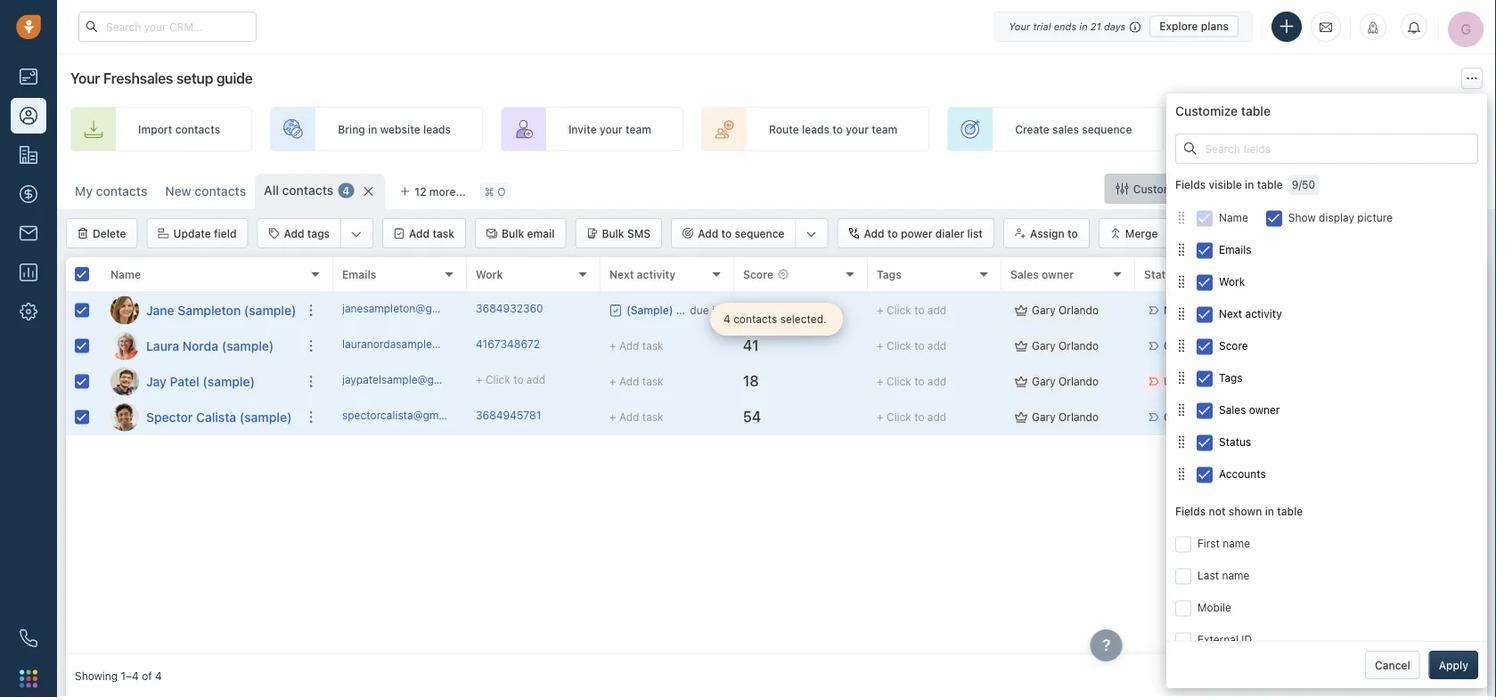 Task type: describe. For each thing, give the bounding box(es) containing it.
freshworks switcher image
[[20, 670, 37, 688]]

angle down image for add to sequence
[[806, 225, 817, 243]]

widgetz.io
[[1278, 304, 1332, 317]]

0 vertical spatial next
[[610, 268, 634, 281]]

gary orlando for 54
[[1032, 411, 1099, 424]]

assign to
[[1030, 227, 1078, 240]]

add to power dialer list button
[[837, 218, 994, 249]]

last name
[[1198, 570, 1250, 582]]

o
[[497, 185, 506, 198]]

up
[[1270, 123, 1283, 135]]

cell for lauranordasample@gmail.com
[[1403, 329, 1487, 364]]

in left 21
[[1080, 20, 1088, 32]]

/
[[1299, 179, 1302, 191]]

press space to deselect this row. row containing 41
[[333, 329, 1487, 364]]

explore plans
[[1160, 20, 1229, 33]]

3684945781
[[476, 409, 541, 422]]

container_wx8msf4aqz5i3rn1 image inside customize table button
[[1116, 183, 1129, 195]]

invite your team
[[569, 123, 651, 135]]

container_wx8msf4aqz5i3rn1 image inside the status button
[[1175, 436, 1188, 449]]

owner inside grid
[[1042, 268, 1074, 281]]

orlando for 18
[[1059, 376, 1099, 388]]

team inside invite your team link
[[626, 123, 651, 135]]

(sample) for laura norda (sample)
[[222, 339, 274, 353]]

1 gary from the top
[[1032, 304, 1056, 317]]

route
[[769, 123, 799, 135]]

+ add task for 54
[[610, 411, 664, 424]]

my contacts
[[75, 184, 147, 199]]

Search your CRM... text field
[[78, 12, 257, 42]]

+ add task for 41
[[610, 340, 664, 352]]

gary for 18
[[1032, 376, 1056, 388]]

2 vertical spatial 4
[[155, 670, 162, 683]]

import contacts button
[[1237, 174, 1352, 204]]

orlando for 41
[[1059, 340, 1099, 352]]

in right shown
[[1265, 505, 1274, 518]]

qualified for 41
[[1164, 340, 1209, 352]]

add to sequence group
[[671, 218, 828, 249]]

table inside button
[[1191, 183, 1217, 195]]

contacts inside import contacts link
[[175, 123, 220, 135]]

3 your from the left
[[1286, 123, 1309, 135]]

calista
[[196, 410, 236, 425]]

4167348672 link
[[476, 337, 540, 356]]

1–4
[[121, 670, 139, 683]]

bring
[[338, 123, 365, 135]]

import contacts link
[[70, 107, 252, 152]]

assign
[[1030, 227, 1065, 240]]

of
[[142, 670, 152, 683]]

0 horizontal spatial status
[[1144, 268, 1178, 281]]

sequence for add to sequence
[[735, 227, 785, 240]]

work inside grid
[[476, 268, 503, 281]]

grid containing 48
[[66, 256, 1487, 655]]

1 gary orlando from the top
[[1032, 304, 1099, 317]]

bulk email button
[[475, 218, 566, 249]]

all
[[264, 183, 279, 198]]

click for 41
[[887, 340, 911, 352]]

accounts
[[1219, 468, 1266, 481]]

table up set
[[1241, 104, 1271, 119]]

activity inside grid
[[637, 268, 676, 281]]

(sample) for spector calista (sample)
[[240, 410, 292, 425]]

contacts up field
[[195, 184, 246, 199]]

1 + click to add from the top
[[877, 304, 947, 317]]

team inside the route leads to your team link
[[872, 123, 898, 135]]

1 orlando from the top
[[1059, 304, 1099, 317]]

email
[[527, 227, 555, 240]]

dialer
[[936, 227, 965, 240]]

delete button
[[66, 218, 138, 249]]

jay patel (sample) link
[[146, 373, 255, 391]]

import contacts for import contacts link
[[138, 123, 220, 135]]

sms
[[627, 227, 651, 240]]

fields not shown in table
[[1175, 505, 1303, 518]]

bulk for bulk sms
[[602, 227, 624, 240]]

4 inside all contacts 4
[[342, 184, 350, 197]]

emails button
[[1175, 234, 1478, 266]]

customize table inside button
[[1133, 183, 1217, 195]]

phone image
[[20, 630, 37, 648]]

patel
[[170, 374, 199, 389]]

mobile
[[1198, 602, 1231, 614]]

(sample) up the status button
[[1328, 411, 1373, 424]]

container_wx8msf4aqz5i3rn1 image inside emails button
[[1175, 244, 1188, 256]]

ends
[[1054, 20, 1077, 32]]

janesampleton@gmail.com 3684932360
[[342, 302, 543, 315]]

display
[[1319, 211, 1355, 224]]

janesampleton@gmail.com
[[342, 302, 477, 315]]

bulk for bulk email
[[502, 227, 524, 240]]

owner inside "button"
[[1249, 404, 1280, 416]]

row group containing jane sampleton (sample)
[[66, 293, 333, 436]]

laura norda (sample)
[[146, 339, 274, 353]]

update
[[173, 227, 211, 240]]

0 horizontal spatial emails
[[342, 268, 376, 281]]

task for 18
[[642, 376, 664, 388]]

click for 54
[[887, 411, 911, 424]]

press space to deselect this row. row containing jay patel (sample)
[[66, 364, 333, 400]]

merge
[[1125, 227, 1158, 240]]

set up your sales pipeline
[[1250, 123, 1382, 135]]

spectorcalista@gmail.com
[[342, 409, 475, 422]]

visible
[[1209, 179, 1242, 191]]

9
[[1292, 179, 1299, 191]]

explore
[[1160, 20, 1198, 33]]

(sample) for jay patel (sample)
[[203, 374, 255, 389]]

tags
[[307, 227, 330, 240]]

in right bring
[[368, 123, 377, 135]]

all contacts 4
[[264, 183, 350, 198]]

+ click to add for 18
[[877, 376, 947, 388]]

cancel for cancel
[[1375, 659, 1410, 672]]

table right shown
[[1277, 505, 1303, 518]]

selected.
[[780, 313, 827, 326]]

cancel button
[[1365, 651, 1420, 680]]

jane
[[146, 303, 174, 318]]

field
[[214, 227, 237, 240]]

jay patel (sample)
[[146, 374, 255, 389]]

showing 1–4 of 4
[[75, 670, 162, 683]]

table left "9" at the top
[[1257, 179, 1283, 191]]

last
[[1198, 570, 1219, 582]]

fields visible in table 9 / 50
[[1175, 179, 1315, 191]]

set up your sales pipeline link
[[1182, 107, 1414, 152]]

Search fields field
[[1175, 134, 1478, 164]]

48
[[743, 302, 761, 319]]

work button
[[1175, 266, 1478, 298]]

first name
[[1198, 538, 1250, 550]]

j image
[[111, 368, 139, 396]]

status button
[[1175, 426, 1478, 458]]

assign to button
[[1003, 218, 1090, 249]]

your for your trial ends in 21 days
[[1009, 20, 1030, 32]]

4 contacts selected.
[[724, 313, 827, 326]]

press space to deselect this row. row containing 48
[[333, 293, 1487, 329]]

unqualified
[[1164, 376, 1221, 388]]

3684945781 link
[[476, 408, 541, 427]]

fields for fields not shown in table
[[1175, 505, 1206, 518]]

+ click to add for 54
[[877, 411, 947, 424]]

click for 18
[[887, 376, 911, 388]]

create sales sequence
[[1015, 123, 1132, 135]]

cancel for cancel bulk selection
[[1205, 228, 1241, 240]]

score inside score button
[[1219, 340, 1248, 352]]

work inside work button
[[1219, 276, 1245, 288]]

route leads to your team link
[[701, 107, 930, 152]]

⌘
[[485, 185, 494, 198]]

12 more...
[[415, 185, 466, 198]]

in right visible
[[1245, 179, 1254, 191]]

bring in website leads link
[[270, 107, 483, 152]]

new contacts
[[165, 184, 246, 199]]

2 sales from the left
[[1312, 123, 1339, 135]]

spector
[[146, 410, 193, 425]]

tags inside button
[[1219, 372, 1243, 384]]

tags inside grid
[[877, 268, 902, 281]]

bulk sms button
[[575, 218, 662, 249]]

(sample) down work button
[[1335, 304, 1379, 317]]

name inside column header
[[111, 268, 141, 281]]

to inside button
[[721, 227, 732, 240]]

laura norda (sample) link
[[146, 337, 274, 355]]



Task type: locate. For each thing, give the bounding box(es) containing it.
your right 'invite'
[[600, 123, 623, 135]]

angle down image
[[351, 225, 362, 243], [806, 225, 817, 243]]

2 fields from the top
[[1175, 505, 1206, 518]]

0 vertical spatial 4
[[342, 184, 350, 197]]

import contacts
[[138, 123, 220, 135], [1261, 183, 1343, 195]]

1 vertical spatial status
[[1219, 436, 1251, 448]]

your trial ends in 21 days
[[1009, 20, 1126, 32]]

gary orlando for 41
[[1032, 340, 1099, 352]]

add tags
[[284, 227, 330, 240]]

work up 3684932360 at the top of page
[[476, 268, 503, 281]]

4
[[342, 184, 350, 197], [724, 313, 731, 326], [155, 670, 162, 683]]

press space to deselect this row. row containing 18
[[333, 364, 1487, 400]]

4 gary orlando from the top
[[1032, 411, 1099, 424]]

container_wx8msf4aqz5i3rn1 image inside next activity button
[[1175, 308, 1188, 320]]

cell for janesampleton@gmail.com
[[1403, 293, 1487, 328]]

import down your freshsales setup guide
[[138, 123, 172, 135]]

container_wx8msf4aqz5i3rn1 image inside work button
[[1175, 276, 1188, 288]]

0 horizontal spatial angle down image
[[351, 225, 362, 243]]

customize table button
[[1105, 174, 1228, 204]]

0 horizontal spatial sales
[[1011, 268, 1039, 281]]

0 horizontal spatial sales
[[1053, 123, 1079, 135]]

1 row group from the left
[[66, 293, 333, 436]]

2 + click to add from the top
[[877, 340, 947, 352]]

container_wx8msf4aqz5i3rn1 image inside "accounts" button
[[1175, 468, 1188, 481]]

task for 41
[[642, 340, 664, 352]]

1 vertical spatial your
[[70, 70, 100, 87]]

your right route
[[846, 123, 869, 135]]

sales down unqualified
[[1219, 404, 1246, 416]]

fields left visible
[[1175, 179, 1206, 191]]

widgetz.io (sample) link
[[1278, 304, 1379, 317]]

contacts down setup
[[175, 123, 220, 135]]

your left trial at the top
[[1009, 20, 1030, 32]]

add task
[[409, 227, 455, 240]]

accounts button
[[1175, 458, 1478, 490]]

activity down work button
[[1245, 308, 1282, 320]]

1 horizontal spatial tags
[[1219, 372, 1243, 384]]

1 horizontal spatial status
[[1219, 436, 1251, 448]]

12 more... button
[[390, 179, 476, 204]]

2 your from the left
[[846, 123, 869, 135]]

container_wx8msf4aqz5i3rn1 image inside score button
[[1175, 340, 1188, 352]]

import inside import contacts button
[[1261, 183, 1296, 195]]

+ click to add
[[877, 304, 947, 317], [877, 340, 947, 352], [877, 376, 947, 388], [877, 411, 947, 424]]

cancel left bulk
[[1205, 228, 1241, 240]]

contacts inside import contacts button
[[1298, 183, 1343, 195]]

0 vertical spatial next activity
[[610, 268, 676, 281]]

contacts right all
[[282, 183, 334, 198]]

2 gary orlando from the top
[[1032, 340, 1099, 352]]

1 vertical spatial + add task
[[610, 376, 664, 388]]

0 horizontal spatial next activity
[[610, 268, 676, 281]]

press space to deselect this row. row containing 54
[[333, 400, 1487, 436]]

create
[[1015, 123, 1050, 135]]

your for your freshsales setup guide
[[70, 70, 100, 87]]

customize up visible
[[1175, 104, 1238, 119]]

next activity down sms
[[610, 268, 676, 281]]

1 vertical spatial cancel
[[1375, 659, 1410, 672]]

next left the widgetz.io
[[1219, 308, 1242, 320]]

sequence up 48
[[735, 227, 785, 240]]

(sample) right calista
[[240, 410, 292, 425]]

sales owner down assign to button
[[1011, 268, 1074, 281]]

showing
[[75, 670, 118, 683]]

status up "accounts"
[[1219, 436, 1251, 448]]

name up j icon
[[111, 268, 141, 281]]

1 vertical spatial fields
[[1175, 505, 1206, 518]]

task for 54
[[642, 411, 664, 424]]

import for import contacts link
[[138, 123, 172, 135]]

3 + add task from the top
[[610, 411, 664, 424]]

1 vertical spatial owner
[[1249, 404, 1280, 416]]

name right first at the right bottom of the page
[[1223, 538, 1250, 550]]

add for 41
[[928, 340, 947, 352]]

contacts up 41
[[734, 313, 777, 326]]

s image
[[111, 403, 139, 432]]

bring in website leads
[[338, 123, 451, 135]]

1 vertical spatial next activity
[[1219, 308, 1282, 320]]

name for last name
[[1222, 570, 1250, 582]]

emails down add tags group
[[342, 268, 376, 281]]

techcave (sample)
[[1278, 411, 1373, 424]]

1 horizontal spatial your
[[846, 123, 869, 135]]

leads right route
[[802, 123, 830, 135]]

next
[[610, 268, 634, 281], [1219, 308, 1242, 320]]

1 horizontal spatial activity
[[1245, 308, 1282, 320]]

l image
[[111, 332, 139, 360]]

orlando for 54
[[1059, 411, 1099, 424]]

customize table up set
[[1175, 104, 1271, 119]]

1 vertical spatial activity
[[1245, 308, 1282, 320]]

0 horizontal spatial import
[[138, 123, 172, 135]]

next activity
[[610, 268, 676, 281], [1219, 308, 1282, 320]]

2 leads from the left
[[802, 123, 830, 135]]

(sample) right sampleton on the left top of the page
[[244, 303, 296, 318]]

invite your team link
[[501, 107, 683, 152]]

email image
[[1320, 19, 1332, 34]]

name row
[[66, 258, 333, 293]]

4 right of
[[155, 670, 162, 683]]

1 qualified from the top
[[1164, 340, 1209, 352]]

2 horizontal spatial 4
[[724, 313, 731, 326]]

cancel left apply button
[[1375, 659, 1410, 672]]

0 vertical spatial tags
[[877, 268, 902, 281]]

(sample)
[[244, 303, 296, 318], [1335, 304, 1379, 317], [222, 339, 274, 353], [203, 374, 255, 389], [240, 410, 292, 425], [1328, 411, 1373, 424]]

score up 48
[[743, 268, 774, 281]]

create sales sequence link
[[948, 107, 1164, 152]]

3684932360
[[476, 302, 543, 315]]

press space to deselect this row. row containing laura norda (sample)
[[66, 329, 333, 364]]

trial
[[1033, 20, 1051, 32]]

1 bulk from the left
[[502, 227, 524, 240]]

qualified down unqualified
[[1164, 411, 1209, 424]]

1 vertical spatial sales
[[1219, 404, 1246, 416]]

bulk left sms
[[602, 227, 624, 240]]

cancel bulk selection
[[1205, 228, 1316, 240]]

contacts
[[175, 123, 220, 135], [1298, 183, 1343, 195], [282, 183, 334, 198], [96, 184, 147, 199], [195, 184, 246, 199], [734, 313, 777, 326]]

1 vertical spatial tags
[[1219, 372, 1243, 384]]

status inside button
[[1219, 436, 1251, 448]]

sales
[[1053, 123, 1079, 135], [1312, 123, 1339, 135]]

3 orlando from the top
[[1059, 376, 1099, 388]]

1 sales from the left
[[1053, 123, 1079, 135]]

1 horizontal spatial next
[[1219, 308, 1242, 320]]

0 vertical spatial your
[[1009, 20, 1030, 32]]

cell for jaypatelsample@gmail.com
[[1403, 364, 1487, 399]]

1 horizontal spatial name
[[1219, 211, 1248, 224]]

0 horizontal spatial work
[[476, 268, 503, 281]]

add for 54
[[928, 411, 947, 424]]

1 horizontal spatial owner
[[1249, 404, 1280, 416]]

sequence for create sales sequence
[[1082, 123, 1132, 135]]

1 vertical spatial customize table
[[1133, 183, 1217, 195]]

0 horizontal spatial import contacts
[[138, 123, 220, 135]]

+
[[877, 304, 884, 317], [877, 340, 884, 352], [610, 340, 616, 352], [476, 374, 483, 386], [877, 376, 884, 388], [610, 376, 616, 388], [877, 411, 884, 424], [610, 411, 616, 424]]

customize up merge
[[1133, 183, 1188, 195]]

3 gary from the top
[[1032, 376, 1056, 388]]

table up cancel bulk selection
[[1191, 183, 1217, 195]]

next inside button
[[1219, 308, 1242, 320]]

fields left not
[[1175, 505, 1206, 518]]

lauranordasample@gmail.com link
[[342, 337, 494, 356]]

sales owner
[[1011, 268, 1074, 281], [1219, 404, 1280, 416]]

cell for spectorcalista@gmail.com
[[1403, 400, 1487, 435]]

0 vertical spatial sales owner
[[1011, 268, 1074, 281]]

1 horizontal spatial angle down image
[[806, 225, 817, 243]]

update field button
[[147, 218, 248, 249]]

0 vertical spatial name
[[1219, 211, 1248, 224]]

work down bulk
[[1219, 276, 1245, 288]]

gary for 41
[[1032, 340, 1056, 352]]

sequence
[[1082, 123, 1132, 135], [735, 227, 785, 240]]

import contacts inside button
[[1261, 183, 1343, 195]]

spector calista (sample) link
[[146, 409, 292, 426]]

container_wx8msf4aqz5i3rn1 image inside tags button
[[1175, 372, 1188, 384]]

0 vertical spatial emails
[[1219, 243, 1252, 256]]

add tags group
[[257, 218, 373, 249]]

1 vertical spatial name
[[1222, 570, 1250, 582]]

0 horizontal spatial score
[[743, 268, 774, 281]]

add for 18
[[928, 376, 947, 388]]

customize table up merge
[[1133, 183, 1217, 195]]

1 your from the left
[[600, 123, 623, 135]]

shown
[[1229, 505, 1262, 518]]

sales down assign to button
[[1011, 268, 1039, 281]]

score
[[743, 268, 774, 281], [1219, 340, 1248, 352]]

1 horizontal spatial new
[[1164, 304, 1186, 317]]

0 horizontal spatial tags
[[877, 268, 902, 281]]

external
[[1198, 634, 1239, 646]]

qualified for 54
[[1164, 411, 1209, 424]]

0 vertical spatial sales
[[1011, 268, 1039, 281]]

0 horizontal spatial new
[[165, 184, 191, 199]]

jaypatelsample@gmail.com
[[342, 374, 479, 386]]

sequence right create
[[1082, 123, 1132, 135]]

(sample) for jane sampleton (sample)
[[244, 303, 296, 318]]

1 vertical spatial qualified
[[1164, 411, 1209, 424]]

0 horizontal spatial activity
[[637, 268, 676, 281]]

3 + click to add from the top
[[877, 376, 947, 388]]

import contacts up show
[[1261, 183, 1343, 195]]

3 gary orlando from the top
[[1032, 376, 1099, 388]]

activity inside button
[[1245, 308, 1282, 320]]

1 horizontal spatial sales owner
[[1219, 404, 1280, 416]]

0 horizontal spatial leads
[[423, 123, 451, 135]]

press space to deselect this row. row containing jane sampleton (sample)
[[66, 293, 333, 329]]

status down merge
[[1144, 268, 1178, 281]]

cell
[[1403, 293, 1487, 328], [1269, 329, 1403, 364], [1403, 329, 1487, 364], [1269, 364, 1403, 399], [1403, 364, 1487, 399], [1403, 400, 1487, 435]]

owner up "accounts"
[[1249, 404, 1280, 416]]

next down bulk sms button
[[610, 268, 634, 281]]

emails inside button
[[1219, 243, 1252, 256]]

0 vertical spatial score
[[743, 268, 774, 281]]

set
[[1250, 123, 1267, 135]]

angle down image inside add tags group
[[351, 225, 362, 243]]

0 vertical spatial new
[[165, 184, 191, 199]]

row group
[[66, 293, 333, 436], [333, 293, 1487, 436]]

0 vertical spatial activity
[[637, 268, 676, 281]]

1 fields from the top
[[1175, 179, 1206, 191]]

apply button
[[1429, 651, 1478, 680]]

spectorcalista@gmail.com 3684945781
[[342, 409, 541, 422]]

0 horizontal spatial name
[[111, 268, 141, 281]]

import left /
[[1261, 183, 1296, 195]]

emails
[[1219, 243, 1252, 256], [342, 268, 376, 281]]

0 horizontal spatial cancel
[[1205, 228, 1241, 240]]

new for new
[[1164, 304, 1186, 317]]

angle down image inside add to sequence group
[[806, 225, 817, 243]]

pipeline
[[1341, 123, 1382, 135]]

1 horizontal spatial leads
[[802, 123, 830, 135]]

1 horizontal spatial your
[[1009, 20, 1030, 32]]

customize inside button
[[1133, 183, 1188, 195]]

2 angle down image from the left
[[806, 225, 817, 243]]

container_wx8msf4aqz5i3rn1 image
[[1184, 143, 1197, 155], [1186, 227, 1198, 240], [1175, 244, 1188, 256], [1015, 304, 1028, 317], [1175, 308, 1188, 320], [1175, 372, 1188, 384], [1015, 376, 1028, 388], [1175, 436, 1188, 449], [1175, 468, 1188, 481]]

name right last
[[1222, 570, 1250, 582]]

0 vertical spatial cancel
[[1205, 228, 1241, 240]]

4 right all contacts link
[[342, 184, 350, 197]]

1 vertical spatial emails
[[342, 268, 376, 281]]

score up unqualified
[[1219, 340, 1248, 352]]

widgetz.io (sample)
[[1278, 304, 1379, 317]]

container_wx8msf4aqz5i3rn1 image inside sales owner "button"
[[1175, 404, 1188, 416]]

2 orlando from the top
[[1059, 340, 1099, 352]]

row group containing 48
[[333, 293, 1487, 436]]

1 vertical spatial new
[[1164, 304, 1186, 317]]

import contacts down setup
[[138, 123, 220, 135]]

2 gary from the top
[[1032, 340, 1056, 352]]

new inside row group
[[1164, 304, 1186, 317]]

sales inside sales owner "button"
[[1219, 404, 1246, 416]]

1 horizontal spatial next activity
[[1219, 308, 1282, 320]]

0 horizontal spatial next
[[610, 268, 634, 281]]

1 vertical spatial import
[[1261, 183, 1296, 195]]

press space to deselect this row. row
[[66, 293, 333, 329], [333, 293, 1487, 329], [66, 329, 333, 364], [333, 329, 1487, 364], [66, 364, 333, 400], [333, 364, 1487, 400], [66, 400, 333, 436], [333, 400, 1487, 436]]

+ click to add for 41
[[877, 340, 947, 352]]

name up bulk
[[1219, 211, 1248, 224]]

add inside button
[[698, 227, 718, 240]]

jane sampleton (sample)
[[146, 303, 296, 318]]

2 qualified from the top
[[1164, 411, 1209, 424]]

next activity inside button
[[1219, 308, 1282, 320]]

(sample) up spector calista (sample)
[[203, 374, 255, 389]]

2 + add task from the top
[[610, 376, 664, 388]]

contacts inside grid
[[734, 313, 777, 326]]

freshsales
[[103, 70, 173, 87]]

1 horizontal spatial import contacts
[[1261, 183, 1343, 195]]

sales owner inside "button"
[[1219, 404, 1280, 416]]

angle down image right "add to sequence"
[[806, 225, 817, 243]]

+ add task for 18
[[610, 376, 664, 388]]

your
[[1009, 20, 1030, 32], [70, 70, 100, 87]]

1 horizontal spatial bulk
[[602, 227, 624, 240]]

press space to deselect this row. row containing spector calista (sample)
[[66, 400, 333, 436]]

name for first name
[[1223, 538, 1250, 550]]

0 vertical spatial fields
[[1175, 179, 1206, 191]]

your right up
[[1286, 123, 1309, 135]]

1 horizontal spatial import
[[1261, 183, 1296, 195]]

50
[[1302, 179, 1315, 191]]

jay
[[146, 374, 167, 389]]

1 leads from the left
[[423, 123, 451, 135]]

days
[[1104, 20, 1126, 32]]

1 horizontal spatial emails
[[1219, 243, 1252, 256]]

cancel
[[1205, 228, 1241, 240], [1375, 659, 1410, 672]]

0 vertical spatial customize
[[1175, 104, 1238, 119]]

add task button
[[382, 218, 466, 249]]

4 + click to add from the top
[[877, 411, 947, 424]]

guide
[[216, 70, 253, 87]]

1 vertical spatial name
[[111, 268, 141, 281]]

0 vertical spatial sequence
[[1082, 123, 1132, 135]]

add
[[284, 227, 304, 240], [409, 227, 430, 240], [698, 227, 718, 240], [864, 227, 885, 240], [619, 340, 639, 352], [619, 376, 639, 388], [619, 411, 639, 424]]

next activity down bulk
[[1219, 308, 1282, 320]]

0 horizontal spatial owner
[[1042, 268, 1074, 281]]

leads right website
[[423, 123, 451, 135]]

your left 'freshsales'
[[70, 70, 100, 87]]

grid
[[66, 256, 1487, 655]]

import inside import contacts link
[[138, 123, 172, 135]]

add tags button
[[258, 219, 341, 248]]

contacts right my
[[96, 184, 147, 199]]

sales right create
[[1053, 123, 1079, 135]]

jaypatelsample@gmail.com link
[[342, 372, 479, 391]]

1 vertical spatial sequence
[[735, 227, 785, 240]]

0 vertical spatial + add task
[[610, 340, 664, 352]]

sales
[[1011, 268, 1039, 281], [1219, 404, 1246, 416]]

sales owner down unqualified
[[1219, 404, 1280, 416]]

team
[[626, 123, 651, 135], [872, 123, 898, 135]]

add to sequence button
[[672, 219, 795, 248]]

lauranordasample@gmail.com
[[342, 338, 494, 351]]

techcave (sample) link
[[1278, 411, 1373, 424]]

your freshsales setup guide
[[70, 70, 253, 87]]

name column header
[[102, 258, 333, 293]]

angle down image for add tags
[[351, 225, 362, 243]]

owner down assign to
[[1042, 268, 1074, 281]]

gary orlando for 18
[[1032, 376, 1099, 388]]

container_wx8msf4aqz5i3rn1 image
[[1116, 183, 1129, 195], [1175, 211, 1188, 224], [1175, 276, 1188, 288], [610, 304, 622, 317], [1175, 340, 1188, 352], [1015, 340, 1028, 352], [1175, 404, 1188, 416], [1015, 411, 1028, 424]]

(sample) down the jane sampleton (sample) link
[[222, 339, 274, 353]]

first
[[1198, 538, 1220, 550]]

1 horizontal spatial work
[[1219, 276, 1245, 288]]

1 horizontal spatial score
[[1219, 340, 1248, 352]]

external id
[[1198, 634, 1252, 646]]

gary
[[1032, 304, 1056, 317], [1032, 340, 1056, 352], [1032, 376, 1056, 388], [1032, 411, 1056, 424]]

0 horizontal spatial sales owner
[[1011, 268, 1074, 281]]

1 vertical spatial score
[[1219, 340, 1248, 352]]

2 team from the left
[[872, 123, 898, 135]]

1 angle down image from the left
[[351, 225, 362, 243]]

contacts up display on the right top of the page
[[1298, 183, 1343, 195]]

bulk left 'email'
[[502, 227, 524, 240]]

41
[[743, 337, 759, 354]]

0 vertical spatial owner
[[1042, 268, 1074, 281]]

4167348672
[[476, 338, 540, 351]]

my
[[75, 184, 93, 199]]

0 vertical spatial customize table
[[1175, 104, 1271, 119]]

1 horizontal spatial cancel
[[1375, 659, 1410, 672]]

cancel inside button
[[1375, 659, 1410, 672]]

1 horizontal spatial team
[[872, 123, 898, 135]]

spectorcalista@gmail.com link
[[342, 408, 475, 427]]

qualified
[[1164, 340, 1209, 352], [1164, 411, 1209, 424]]

0 horizontal spatial your
[[70, 70, 100, 87]]

1 horizontal spatial 4
[[342, 184, 350, 197]]

1 horizontal spatial sales
[[1219, 404, 1246, 416]]

customize
[[1175, 104, 1238, 119], [1133, 183, 1188, 195]]

sales left pipeline
[[1312, 123, 1339, 135]]

new up update at the left top
[[165, 184, 191, 199]]

1 + add task from the top
[[610, 340, 664, 352]]

4 gary from the top
[[1032, 411, 1056, 424]]

2 bulk from the left
[[602, 227, 624, 240]]

new for new contacts
[[165, 184, 191, 199]]

janesampleton@gmail.com link
[[342, 301, 477, 320]]

0 horizontal spatial team
[[626, 123, 651, 135]]

list
[[967, 227, 983, 240]]

orlando
[[1059, 304, 1099, 317], [1059, 340, 1099, 352], [1059, 376, 1099, 388], [1059, 411, 1099, 424]]

1 vertical spatial next
[[1219, 308, 1242, 320]]

0 vertical spatial qualified
[[1164, 340, 1209, 352]]

angle down image right tags
[[351, 225, 362, 243]]

4 inside grid
[[724, 313, 731, 326]]

score button
[[1175, 330, 1478, 362]]

0 vertical spatial import contacts
[[138, 123, 220, 135]]

new
[[165, 184, 191, 199], [1164, 304, 1186, 317]]

1 team from the left
[[626, 123, 651, 135]]

new up unqualified
[[1164, 304, 1186, 317]]

0 horizontal spatial your
[[600, 123, 623, 135]]

emails down bulk
[[1219, 243, 1252, 256]]

task inside add task button
[[433, 227, 455, 240]]

import
[[138, 123, 172, 135], [1261, 183, 1296, 195]]

4 orlando from the top
[[1059, 411, 1099, 424]]

21
[[1091, 20, 1101, 32]]

0 vertical spatial import
[[138, 123, 172, 135]]

1 horizontal spatial sales
[[1312, 123, 1339, 135]]

sequence inside button
[[735, 227, 785, 240]]

add to power dialer list
[[864, 227, 983, 240]]

0 horizontal spatial 4
[[155, 670, 162, 683]]

2 vertical spatial + add task
[[610, 411, 664, 424]]

0 horizontal spatial sequence
[[735, 227, 785, 240]]

status
[[1144, 268, 1178, 281], [1219, 436, 1251, 448]]

4 left 48
[[724, 313, 731, 326]]

phone element
[[11, 621, 46, 657]]

setup
[[176, 70, 213, 87]]

1 vertical spatial customize
[[1133, 183, 1188, 195]]

gary for 54
[[1032, 411, 1056, 424]]

1 vertical spatial import contacts
[[1261, 183, 1343, 195]]

import contacts for import contacts button at right top
[[1261, 183, 1343, 195]]

gary orlando
[[1032, 304, 1099, 317], [1032, 340, 1099, 352], [1032, 376, 1099, 388], [1032, 411, 1099, 424]]

activity down sms
[[637, 268, 676, 281]]

qualified up unqualified
[[1164, 340, 1209, 352]]

2 row group from the left
[[333, 293, 1487, 436]]

import for import contacts button at right top
[[1261, 183, 1296, 195]]

2 horizontal spatial your
[[1286, 123, 1309, 135]]

0 vertical spatial name
[[1223, 538, 1250, 550]]

0 horizontal spatial bulk
[[502, 227, 524, 240]]

1 vertical spatial sales owner
[[1219, 404, 1280, 416]]

1 horizontal spatial sequence
[[1082, 123, 1132, 135]]

j image
[[111, 296, 139, 325]]

fields for fields visible in table 9 / 50
[[1175, 179, 1206, 191]]



Task type: vqa. For each thing, say whether or not it's contained in the screenshot.
Show display picture
yes



